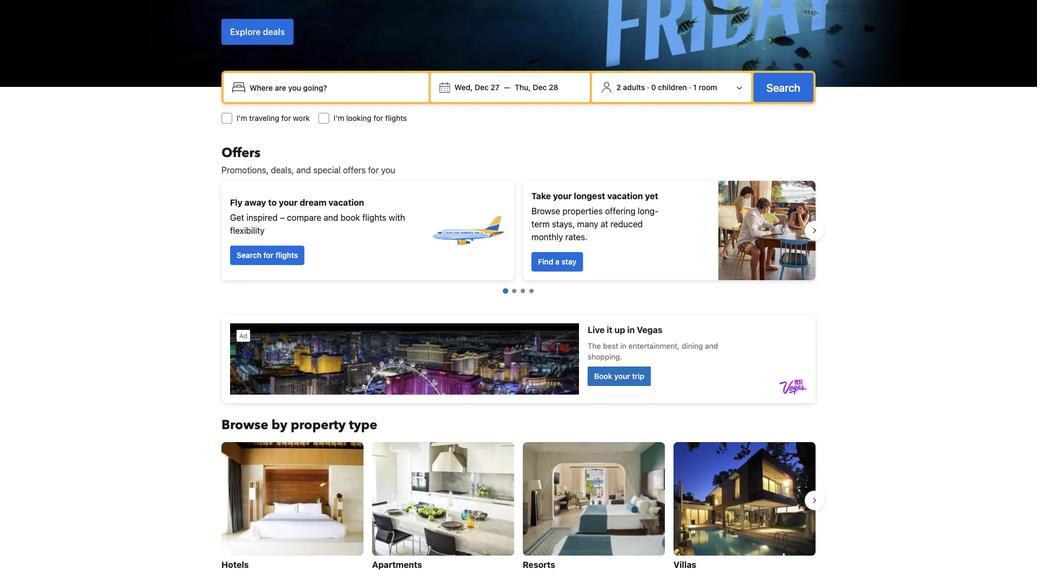 Task type: vqa. For each thing, say whether or not it's contained in the screenshot.
See availability button
no



Task type: describe. For each thing, give the bounding box(es) containing it.
browse by property type
[[222, 416, 378, 434]]

28
[[549, 83, 559, 92]]

search for search
[[767, 81, 801, 94]]

search for flights
[[237, 251, 298, 260]]

resorts link
[[523, 443, 665, 573]]

region containing take your longest vacation yet
[[213, 177, 825, 285]]

looking
[[346, 114, 372, 123]]

property
[[291, 416, 346, 434]]

2
[[617, 83, 621, 92]]

villas
[[674, 560, 697, 570]]

type
[[349, 416, 378, 434]]

to
[[268, 198, 277, 208]]

2 adults · 0 children · 1 room button
[[597, 77, 748, 98]]

longest
[[574, 191, 606, 201]]

find a stay link
[[532, 252, 583, 272]]

hotels link
[[222, 443, 364, 573]]

for down flexibility
[[264, 251, 274, 260]]

offering
[[605, 206, 636, 216]]

resorts
[[523, 560, 556, 570]]

find a stay
[[538, 258, 577, 266]]

monthly
[[532, 232, 563, 242]]

take your longest vacation yet image
[[719, 181, 816, 281]]

yet
[[645, 191, 659, 201]]

long-
[[638, 206, 659, 216]]

fly away to your dream vacation image
[[430, 193, 506, 269]]

a
[[556, 258, 560, 266]]

away
[[245, 198, 266, 208]]

villas link
[[674, 443, 816, 573]]

compare
[[287, 213, 322, 223]]

2 dec from the left
[[533, 83, 547, 92]]

thu, dec 28 button
[[511, 78, 563, 97]]

apartments
[[372, 560, 422, 570]]

region containing hotels
[[213, 438, 825, 577]]

vacation inside take your longest vacation yet browse properties offering long- term stays, many at reduced monthly rates.
[[608, 191, 643, 201]]

i'm
[[334, 114, 344, 123]]

for right looking
[[374, 114, 383, 123]]

for left work
[[281, 114, 291, 123]]

your inside fly away to your dream vacation get inspired – compare and book flights with flexibility
[[279, 198, 298, 208]]

advertisement region
[[222, 315, 816, 404]]

offers promotions, deals, and special offers for you
[[222, 144, 396, 175]]

book
[[341, 213, 360, 223]]

thu,
[[515, 83, 531, 92]]

0 vertical spatial flights
[[386, 114, 407, 123]]

browse inside take your longest vacation yet browse properties offering long- term stays, many at reduced monthly rates.
[[532, 206, 561, 216]]

explore
[[230, 27, 261, 37]]

search button
[[754, 73, 814, 102]]

rates.
[[566, 232, 588, 242]]

wed,
[[455, 83, 473, 92]]

hotels
[[222, 560, 249, 570]]

–
[[280, 213, 285, 223]]

and inside offers promotions, deals, and special offers for you
[[296, 165, 311, 175]]

—
[[504, 83, 511, 92]]

offers
[[343, 165, 366, 175]]

explore deals
[[230, 27, 285, 37]]

i'm looking for flights
[[334, 114, 407, 123]]

find
[[538, 258, 554, 266]]



Task type: locate. For each thing, give the bounding box(es) containing it.
1 vertical spatial and
[[324, 213, 338, 223]]

0 vertical spatial and
[[296, 165, 311, 175]]

1 vertical spatial region
[[213, 438, 825, 577]]

0 horizontal spatial your
[[279, 198, 298, 208]]

0
[[652, 83, 657, 92]]

0 vertical spatial region
[[213, 177, 825, 285]]

explore deals link
[[222, 19, 294, 45]]

2 vertical spatial flights
[[276, 251, 298, 260]]

your right take
[[553, 191, 572, 201]]

0 horizontal spatial browse
[[222, 416, 268, 434]]

room
[[699, 83, 718, 92]]

special
[[313, 165, 341, 175]]

2 adults · 0 children · 1 room
[[617, 83, 718, 92]]

properties
[[563, 206, 603, 216]]

vacation inside fly away to your dream vacation get inspired – compare and book flights with flexibility
[[329, 198, 364, 208]]

main content
[[213, 144, 825, 584]]

term
[[532, 219, 550, 229]]

1 horizontal spatial your
[[553, 191, 572, 201]]

1 vertical spatial flights
[[363, 213, 387, 223]]

take your longest vacation yet browse properties offering long- term stays, many at reduced monthly rates.
[[532, 191, 659, 242]]

search
[[767, 81, 801, 94], [237, 251, 262, 260]]

Where are you going? field
[[245, 78, 424, 97]]

region
[[213, 177, 825, 285], [213, 438, 825, 577]]

fly
[[230, 198, 243, 208]]

·
[[647, 83, 650, 92], [689, 83, 692, 92]]

wed, dec 27 button
[[450, 78, 504, 97]]

1 horizontal spatial and
[[324, 213, 338, 223]]

and left book
[[324, 213, 338, 223]]

i'm
[[237, 114, 247, 123]]

traveling
[[249, 114, 279, 123]]

and
[[296, 165, 311, 175], [324, 213, 338, 223]]

stay
[[562, 258, 577, 266]]

browse up term
[[532, 206, 561, 216]]

your right to
[[279, 198, 298, 208]]

reduced
[[611, 219, 643, 229]]

your
[[553, 191, 572, 201], [279, 198, 298, 208]]

wed, dec 27 — thu, dec 28
[[455, 83, 559, 92]]

and inside fly away to your dream vacation get inspired – compare and book flights with flexibility
[[324, 213, 338, 223]]

dream
[[300, 198, 327, 208]]

1
[[694, 83, 697, 92]]

dec left 27
[[475, 83, 489, 92]]

children
[[658, 83, 687, 92]]

main content containing offers
[[213, 144, 825, 584]]

0 horizontal spatial ·
[[647, 83, 650, 92]]

get
[[230, 213, 244, 223]]

0 vertical spatial browse
[[532, 206, 561, 216]]

inspired
[[247, 213, 278, 223]]

flights down –
[[276, 251, 298, 260]]

1 horizontal spatial browse
[[532, 206, 561, 216]]

many
[[578, 219, 599, 229]]

take
[[532, 191, 551, 201]]

search inside main content
[[237, 251, 262, 260]]

vacation
[[608, 191, 643, 201], [329, 198, 364, 208]]

1 vertical spatial search
[[237, 251, 262, 260]]

1 horizontal spatial search
[[767, 81, 801, 94]]

your inside take your longest vacation yet browse properties offering long- term stays, many at reduced monthly rates.
[[553, 191, 572, 201]]

0 horizontal spatial search
[[237, 251, 262, 260]]

at
[[601, 219, 609, 229]]

flights right looking
[[386, 114, 407, 123]]

flexibility
[[230, 226, 265, 236]]

fly away to your dream vacation get inspired – compare and book flights with flexibility
[[230, 198, 405, 236]]

flights
[[386, 114, 407, 123], [363, 213, 387, 223], [276, 251, 298, 260]]

i'm traveling for work
[[237, 114, 310, 123]]

flights inside fly away to your dream vacation get inspired – compare and book flights with flexibility
[[363, 213, 387, 223]]

deals,
[[271, 165, 294, 175]]

27
[[491, 83, 500, 92]]

2 · from the left
[[689, 83, 692, 92]]

adults
[[623, 83, 645, 92]]

deals
[[263, 27, 285, 37]]

0 horizontal spatial vacation
[[329, 198, 364, 208]]

1 region from the top
[[213, 177, 825, 285]]

0 horizontal spatial dec
[[475, 83, 489, 92]]

work
[[293, 114, 310, 123]]

progress bar
[[503, 289, 534, 294]]

with
[[389, 213, 405, 223]]

stays,
[[552, 219, 575, 229]]

vacation up offering
[[608, 191, 643, 201]]

offers
[[222, 144, 261, 162]]

promotions,
[[222, 165, 269, 175]]

· left 1
[[689, 83, 692, 92]]

1 dec from the left
[[475, 83, 489, 92]]

progress bar inside main content
[[503, 289, 534, 294]]

for left the you
[[368, 165, 379, 175]]

search for search for flights
[[237, 251, 262, 260]]

for inside offers promotions, deals, and special offers for you
[[368, 165, 379, 175]]

· left 0 at the right top
[[647, 83, 650, 92]]

0 vertical spatial search
[[767, 81, 801, 94]]

and right deals,
[[296, 165, 311, 175]]

dec
[[475, 83, 489, 92], [533, 83, 547, 92]]

vacation up book
[[329, 198, 364, 208]]

apartments link
[[372, 443, 515, 573]]

1 · from the left
[[647, 83, 650, 92]]

search for flights link
[[230, 246, 305, 265]]

for
[[281, 114, 291, 123], [374, 114, 383, 123], [368, 165, 379, 175], [264, 251, 274, 260]]

1 vertical spatial browse
[[222, 416, 268, 434]]

flights left "with"
[[363, 213, 387, 223]]

1 horizontal spatial dec
[[533, 83, 547, 92]]

you
[[381, 165, 396, 175]]

1 horizontal spatial ·
[[689, 83, 692, 92]]

1 horizontal spatial vacation
[[608, 191, 643, 201]]

2 region from the top
[[213, 438, 825, 577]]

by
[[272, 416, 288, 434]]

browse
[[532, 206, 561, 216], [222, 416, 268, 434]]

search inside button
[[767, 81, 801, 94]]

dec left 28
[[533, 83, 547, 92]]

0 horizontal spatial and
[[296, 165, 311, 175]]

browse left by
[[222, 416, 268, 434]]



